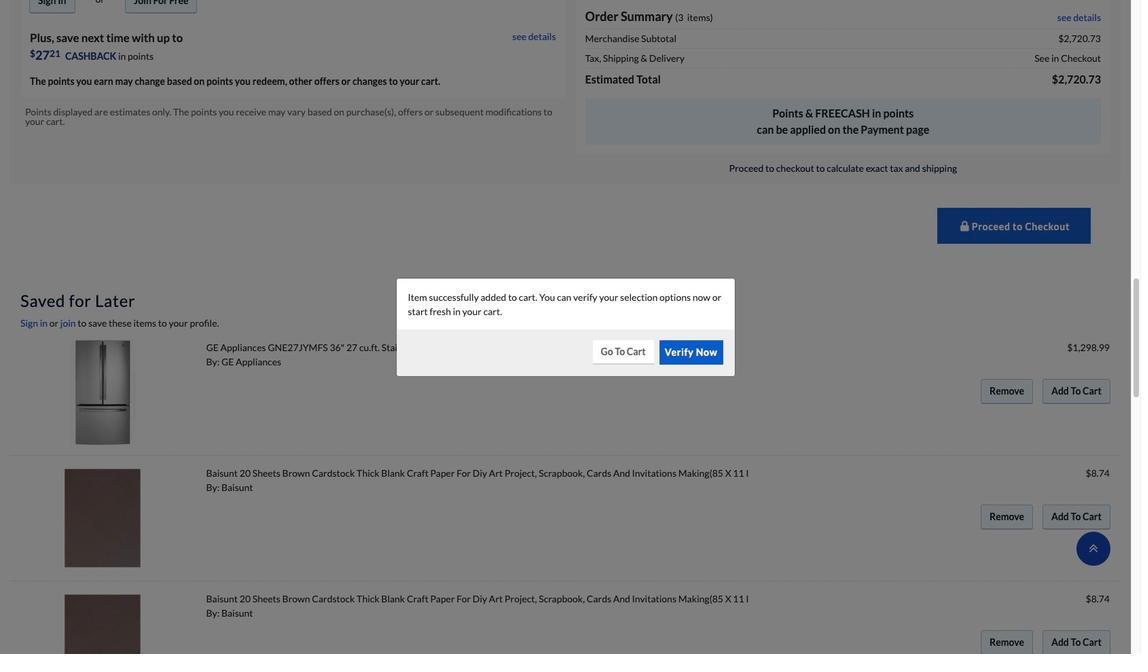 Task type: describe. For each thing, give the bounding box(es) containing it.
angle double up image
[[1089, 541, 1099, 556]]

ge appliances gne27jymfs 36" 27 cu.ft. stainless steel french door refrigerator image
[[70, 340, 135, 446]]



Task type: locate. For each thing, give the bounding box(es) containing it.
1 vertical spatial baisunt 20 sheets brown cardstock thick blank craft paper for diy art project, scrapbook, cards and invitations making(85 x 11 i image
[[50, 592, 156, 654]]

1 baisunt 20 sheets brown cardstock thick blank craft paper for diy art project, scrapbook, cards and invitations making(85 x 11 i image from the top
[[50, 466, 156, 572]]

2 baisunt 20 sheets brown cardstock thick blank craft paper for diy art project, scrapbook, cards and invitations making(85 x 11 i image from the top
[[50, 592, 156, 654]]

0 vertical spatial baisunt 20 sheets brown cardstock thick blank craft paper for diy art project, scrapbook, cards and invitations making(85 x 11 i image
[[50, 466, 156, 572]]

baisunt 20 sheets brown cardstock thick blank craft paper for diy art project, scrapbook, cards and invitations making(85 x 11 i image
[[50, 466, 156, 572], [50, 592, 156, 654]]



Task type: vqa. For each thing, say whether or not it's contained in the screenshot.
leftmost angle down image
no



